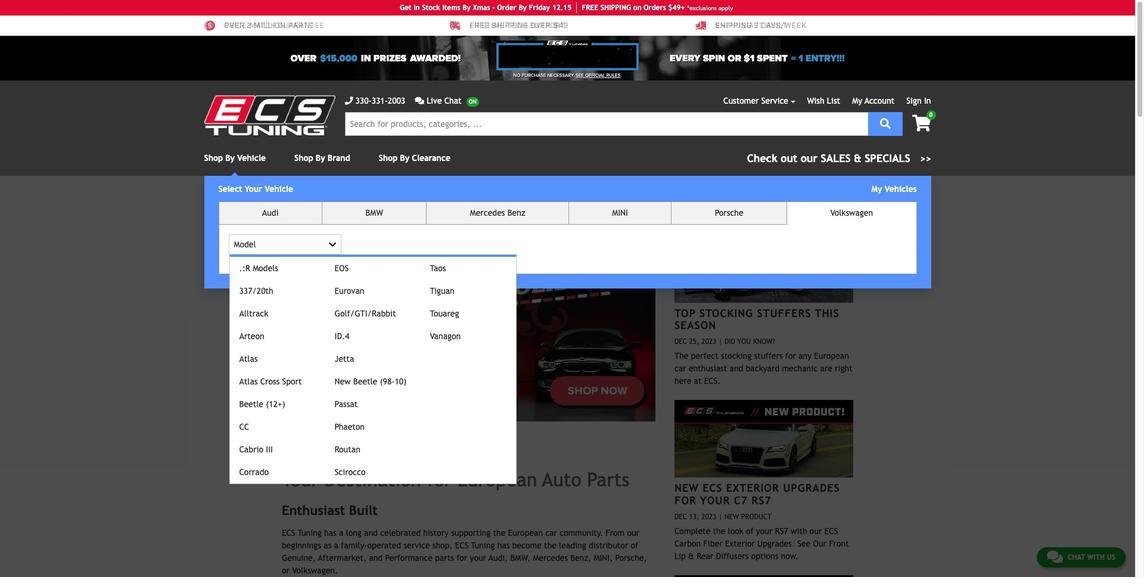Task type: vqa. For each thing, say whether or not it's contained in the screenshot.
the like
no



Task type: describe. For each thing, give the bounding box(es) containing it.
by for shop by brand
[[316, 153, 325, 163]]

bmw,
[[511, 553, 531, 563]]

lifetime tech support link
[[450, 20, 566, 31]]

0 vertical spatial has
[[324, 528, 337, 538]]

0 horizontal spatial chat
[[445, 96, 462, 106]]

arteon
[[239, 331, 264, 341]]

or inside the ecs tuning has a long and celebrated history supporting the european car community. from our beginnings as a family-operated service shop, ecs tuning has become the leading distributor of genuine, aftermarket, and performance parts for your audi, bmw, mercedes benz, mini, porsche, or volkswagen.
[[282, 566, 290, 575]]

are
[[820, 364, 833, 373]]

2
[[247, 22, 252, 31]]

shipping
[[492, 22, 529, 31]]

parts
[[587, 468, 630, 490]]

0 horizontal spatial a
[[334, 541, 339, 550]]

shop for shop by vehicle
[[204, 153, 223, 163]]

see inside dec 13, 2023 | new product complete the look of your rs7 with our ecs carbon fiber exterior upgrades. see our front lip & rear diffusers options now.
[[798, 539, 811, 548]]

for inside the ecs tuning has a long and celebrated history supporting the european car community. from our beginnings as a family-operated service shop, ecs tuning has become the leading distributor of genuine, aftermarket, and performance parts for your audi, bmw, mercedes benz, mini, porsche, or volkswagen.
[[457, 553, 468, 563]]

our
[[813, 539, 827, 548]]

xmas
[[473, 4, 490, 12]]

0 vertical spatial tuning
[[298, 528, 322, 538]]

days/week
[[761, 22, 807, 31]]

upgrades.
[[758, 539, 795, 548]]

generic - ecs up to 40% off image
[[282, 204, 656, 421]]

from
[[606, 528, 625, 538]]

golf/gti/rabbit
[[335, 309, 396, 318]]

0 vertical spatial &
[[854, 152, 862, 165]]

apply
[[719, 4, 733, 11]]

no
[[514, 73, 521, 78]]

phaeton
[[335, 422, 365, 432]]

atlas for atlas cross sport
[[239, 377, 258, 386]]

enthusiast for enthusiast built
[[282, 502, 345, 518]]

ecs inside dec 13, 2023 | new product complete the look of your rs7 with our ecs carbon fiber exterior upgrades. see our front lip & rear diffusers options now.
[[825, 526, 838, 536]]

shop by brand
[[295, 153, 350, 163]]

become
[[512, 541, 542, 550]]

clearance
[[412, 153, 451, 163]]

car inside the ecs tuning has a long and celebrated history supporting the european car community. from our beginnings as a family-operated service shop, ecs tuning has become the leading distributor of genuine, aftermarket, and performance parts for your audi, bmw, mercedes benz, mini, porsche, or volkswagen.
[[546, 528, 557, 538]]

337/20th
[[239, 286, 273, 296]]

cc
[[239, 422, 249, 432]]

touareg
[[430, 309, 459, 318]]

| for season
[[719, 338, 723, 346]]

front
[[829, 539, 849, 548]]

dec 25, 2023 | did you know? the perfect stocking stuffers for any european car enthusiast and backyard mechanic are right here at ecs.
[[675, 338, 853, 386]]

my account
[[853, 96, 895, 106]]

dec for new ecs exterior upgrades for your c7 rs7
[[675, 512, 687, 521]]

ecs tuning image
[[204, 95, 335, 135]]

genuine,
[[282, 553, 316, 563]]

0 vertical spatial beetle
[[353, 377, 377, 386]]

rear
[[697, 551, 714, 561]]

tab list containing audi
[[218, 201, 917, 484]]

2023 for season
[[702, 338, 717, 346]]

the inside dec 13, 2023 | new product complete the look of your rs7 with our ecs carbon fiber exterior upgrades. see our front lip & rear diffusers options now.
[[713, 526, 726, 536]]

as
[[324, 541, 332, 550]]

volkswagen.
[[292, 566, 338, 575]]

complete
[[675, 526, 711, 536]]

over for over 2 million parts
[[224, 22, 245, 31]]

330-331-2003 link
[[345, 95, 405, 107]]

0 vertical spatial see
[[576, 73, 584, 78]]

price match guarantee link
[[204, 20, 325, 31]]

$15,000
[[320, 52, 358, 64]]

| for for
[[719, 512, 723, 521]]

in
[[361, 52, 371, 64]]

car inside dec 25, 2023 | did you know? the perfect stocking stuffers for any european car enthusiast and backyard mechanic are right here at ecs.
[[675, 364, 687, 373]]

purchase
[[522, 73, 546, 78]]

get
[[400, 4, 412, 12]]

(12+)
[[266, 399, 285, 409]]

*exclusions
[[688, 4, 717, 11]]

live chat link
[[415, 95, 479, 107]]

shop by vehicle link
[[204, 153, 266, 163]]

new beetle (98-10)
[[335, 377, 407, 386]]

2 vertical spatial and
[[369, 553, 383, 563]]

ecs tuning has a long and celebrated history supporting the european car community. from our beginnings as a family-operated service shop, ecs tuning has become the leading distributor of genuine, aftermarket, and performance parts for your audi, bmw, mercedes benz, mini, porsche, or volkswagen.
[[282, 528, 647, 575]]

items
[[442, 4, 461, 12]]

rs7 inside dec 13, 2023 | new product complete the look of your rs7 with our ecs carbon fiber exterior upgrades. see our front lip & rear diffusers options now.
[[775, 526, 789, 536]]

& inside dec 13, 2023 | new product complete the look of your rs7 with our ecs carbon fiber exterior upgrades. see our front lip & rear diffusers options now.
[[689, 551, 694, 561]]

shop for shop by brand
[[295, 153, 313, 163]]

by left xmas
[[463, 4, 471, 12]]

on
[[633, 4, 642, 12]]

13,
[[689, 512, 700, 521]]

parts inside the ecs tuning has a long and celebrated history supporting the european car community. from our beginnings as a family-operated service shop, ecs tuning has become the leading distributor of genuine, aftermarket, and performance parts for your audi, bmw, mercedes benz, mini, porsche, or volkswagen.
[[435, 553, 454, 563]]

phone image
[[345, 97, 353, 105]]

account
[[865, 96, 895, 106]]

taos
[[430, 263, 446, 273]]

volkswagen
[[831, 208, 873, 218]]

orders
[[644, 4, 666, 12]]

1 vertical spatial tuning
[[471, 541, 495, 550]]

bmw
[[366, 208, 383, 218]]

2023 for for
[[702, 512, 717, 521]]

you
[[738, 338, 751, 346]]

cross
[[260, 377, 280, 386]]

over
[[531, 22, 551, 31]]

see official rules link
[[576, 72, 621, 79]]

audi,
[[489, 553, 508, 563]]

now.
[[781, 551, 799, 561]]

aftermarket,
[[318, 553, 367, 563]]

mercedes benz
[[470, 208, 525, 218]]

customer service button
[[724, 95, 796, 107]]

porsche,
[[615, 553, 647, 563]]

and inside dec 25, 2023 | did you know? the perfect stocking stuffers for any european car enthusiast and backyard mechanic are right here at ecs.
[[730, 364, 744, 373]]

shipping
[[716, 22, 752, 31]]

jetta
[[335, 354, 354, 364]]

customer
[[724, 96, 759, 106]]

destination
[[324, 468, 421, 490]]

1 vertical spatial european
[[458, 468, 537, 490]]

service
[[404, 541, 430, 550]]

over $15,000 in prizes
[[291, 52, 407, 64]]

shop by vehicle
[[204, 153, 266, 163]]

enthusiast for enthusiast built
[[716, 22, 764, 31]]

1 vertical spatial and
[[364, 528, 378, 538]]

news
[[761, 204, 796, 220]]

necessary.
[[547, 73, 575, 78]]

new ecs b9 rs5 3.0t valved exhaust system image
[[675, 575, 854, 577]]

.:r models
[[239, 263, 278, 273]]

european inside the ecs tuning has a long and celebrated history supporting the european car community. from our beginnings as a family-operated service shop, ecs tuning has become the leading distributor of genuine, aftermarket, and performance parts for your audi, bmw, mercedes benz, mini, porsche, or volkswagen.
[[508, 528, 543, 538]]

backyard
[[746, 364, 780, 373]]

benz,
[[571, 553, 591, 563]]

my vehicles
[[872, 184, 917, 194]]

exterior inside dec 13, 2023 | new product complete the look of your rs7 with our ecs carbon fiber exterior upgrades. see our front lip & rear diffusers options now.
[[725, 539, 755, 548]]

long
[[346, 528, 362, 538]]

in for sign
[[925, 96, 931, 106]]

1 vertical spatial your
[[282, 468, 319, 490]]

0 horizontal spatial the
[[493, 528, 506, 538]]

sales & specials
[[821, 152, 911, 165]]

with inside dec 13, 2023 | new product complete the look of your rs7 with our ecs carbon fiber exterior upgrades. see our front lip & rear diffusers options now.
[[791, 526, 808, 536]]

atlas cross sport
[[239, 377, 302, 386]]

shop by brand link
[[295, 153, 350, 163]]

rs7 inside new ecs exterior upgrades for your c7 rs7
[[752, 494, 772, 506]]

shopping cart image
[[913, 115, 931, 132]]

your inside dec 13, 2023 | new product complete the look of your rs7 with our ecs carbon fiber exterior upgrades. see our front lip & rear diffusers options now.
[[756, 526, 773, 536]]

vehicle for shop by vehicle
[[237, 153, 266, 163]]

built
[[766, 22, 788, 31]]

shop for shop by clearance
[[379, 153, 398, 163]]

benz
[[508, 208, 525, 218]]



Task type: locate. For each thing, give the bounding box(es) containing it.
at
[[694, 376, 702, 386]]

rs7 up upgrades.
[[775, 526, 789, 536]]

stocking
[[721, 351, 752, 361]]

has up audi,
[[498, 541, 510, 550]]

exterior
[[726, 482, 780, 494], [725, 539, 755, 548]]

1
[[799, 52, 803, 64]]

celebrated
[[380, 528, 421, 538]]

all
[[839, 210, 848, 216]]

my
[[853, 96, 863, 106], [872, 184, 882, 194]]

your up enthusiast built
[[282, 468, 319, 490]]

0 horizontal spatial of
[[631, 541, 639, 550]]

tiguan
[[430, 286, 455, 296]]

new up 13,
[[675, 482, 699, 494]]

0 horizontal spatial for
[[427, 468, 452, 490]]

0 vertical spatial or
[[728, 52, 742, 64]]

tech
[[507, 22, 527, 31]]

2 horizontal spatial shop
[[379, 153, 398, 163]]

by for shop by clearance
[[400, 153, 410, 163]]

mini,
[[594, 553, 613, 563]]

dec left the 25,
[[675, 338, 687, 346]]

enthusiast
[[689, 364, 727, 373]]

1 horizontal spatial new
[[675, 482, 699, 494]]

0 horizontal spatial our
[[627, 528, 640, 538]]

1 vertical spatial atlas
[[239, 377, 258, 386]]

exterior inside new ecs exterior upgrades for your c7 rs7
[[726, 482, 780, 494]]

1 horizontal spatial my
[[872, 184, 882, 194]]

your down "product"
[[756, 526, 773, 536]]

shop left brand
[[295, 153, 313, 163]]

1 vertical spatial my
[[872, 184, 882, 194]]

0 vertical spatial in
[[414, 4, 420, 12]]

0 vertical spatial |
[[719, 338, 723, 346]]

1 vertical spatial 2023
[[702, 512, 717, 521]]

shop
[[204, 153, 223, 163], [295, 153, 313, 163], [379, 153, 398, 163]]

| left the did
[[719, 338, 723, 346]]

1 horizontal spatial shop
[[295, 153, 313, 163]]

your
[[756, 526, 773, 536], [470, 553, 486, 563]]

0 vertical spatial my
[[853, 96, 863, 106]]

0 horizontal spatial shop
[[204, 153, 223, 163]]

your left c7
[[700, 494, 730, 506]]

over down guarantee on the top left
[[291, 52, 317, 64]]

0 horizontal spatial new
[[335, 377, 351, 386]]

or down genuine,
[[282, 566, 290, 575]]

over left 2
[[224, 22, 245, 31]]

our inside dec 13, 2023 | new product complete the look of your rs7 with our ecs carbon fiber exterior upgrades. see our front lip & rear diffusers options now.
[[810, 526, 822, 536]]

0 horizontal spatial parts
[[288, 22, 313, 31]]

wish list
[[807, 96, 841, 106]]

see left official on the right top
[[576, 73, 584, 78]]

2 | from the top
[[719, 512, 723, 521]]

0 vertical spatial chat
[[445, 96, 462, 106]]

0 horizontal spatial enthusiast
[[282, 502, 345, 518]]

in for get
[[414, 4, 420, 12]]

1 horizontal spatial your
[[756, 526, 773, 536]]

ecs up beginnings
[[282, 528, 295, 538]]

mini
[[612, 208, 628, 218]]

diffusers
[[716, 551, 749, 561]]

| inside dec 13, 2023 | new product complete the look of your rs7 with our ecs carbon fiber exterior upgrades. see our front lip & rear diffusers options now.
[[719, 512, 723, 521]]

ecs.
[[704, 376, 721, 386]]

vehicle up select your vehicle
[[237, 153, 266, 163]]

1 vertical spatial dec
[[675, 512, 687, 521]]

0 link
[[903, 110, 936, 133]]

ecs tuning 'spin to win' contest logo image
[[497, 41, 639, 70]]

1 horizontal spatial our
[[810, 526, 822, 536]]

(98-
[[380, 377, 395, 386]]

0 horizontal spatial rs7
[[752, 494, 772, 506]]

corrado
[[239, 467, 269, 477]]

our up our
[[810, 526, 822, 536]]

car left community.
[[546, 528, 557, 538]]

dec inside dec 25, 2023 | did you know? the perfect stocking stuffers for any european car enthusiast and backyard mechanic are right here at ecs.
[[675, 338, 687, 346]]

product
[[741, 512, 772, 521]]

sign in link
[[907, 96, 931, 106]]

0
[[930, 111, 933, 118]]

carbon
[[675, 539, 701, 548]]

live
[[427, 96, 442, 106]]

and down stocking
[[730, 364, 744, 373]]

1 dec from the top
[[675, 338, 687, 346]]

chat right live
[[445, 96, 462, 106]]

the
[[713, 526, 726, 536], [493, 528, 506, 538], [544, 541, 557, 550]]

by left clearance
[[400, 153, 410, 163]]

1 horizontal spatial chat
[[1068, 553, 1086, 562]]

vehicle for select your vehicle
[[265, 184, 293, 194]]

spin
[[703, 52, 726, 64]]

1 vertical spatial your
[[470, 553, 486, 563]]

enthusiast built
[[282, 502, 378, 518]]

2 shop from the left
[[295, 153, 313, 163]]

beetle left (98-
[[353, 377, 377, 386]]

car
[[675, 364, 687, 373], [546, 528, 557, 538]]

1 horizontal spatial parts
[[435, 553, 454, 563]]

view all
[[821, 210, 848, 216]]

2023 right the 25,
[[702, 338, 717, 346]]

0 vertical spatial rs7
[[752, 494, 772, 506]]

1 horizontal spatial in
[[925, 96, 931, 106]]

1 vertical spatial with
[[1088, 553, 1105, 562]]

id.4
[[335, 331, 350, 341]]

0 vertical spatial car
[[675, 364, 687, 373]]

and right long
[[364, 528, 378, 538]]

perfect
[[691, 351, 719, 361]]

model
[[234, 239, 256, 249]]

official
[[585, 73, 605, 78]]

dec inside dec 13, 2023 | new product complete the look of your rs7 with our ecs carbon fiber exterior upgrades. see our front lip & rear diffusers options now.
[[675, 512, 687, 521]]

the left leading
[[544, 541, 557, 550]]

cabrio iii
[[239, 445, 273, 454]]

0 vertical spatial over
[[224, 22, 245, 31]]

ecs right for
[[703, 482, 723, 494]]

my for my vehicles
[[872, 184, 882, 194]]

customer service
[[724, 96, 789, 106]]

the up fiber
[[713, 526, 726, 536]]

for down supporting
[[457, 553, 468, 563]]

2023 right 13,
[[702, 512, 717, 521]]

over 2 million parts
[[224, 22, 313, 31]]

dec 13, 2023 | new product complete the look of your rs7 with our ecs carbon fiber exterior upgrades. see our front lip & rear diffusers options now.
[[675, 512, 849, 561]]

service
[[762, 96, 789, 106]]

1 vertical spatial see
[[798, 539, 811, 548]]

330-
[[356, 96, 372, 106]]

shop by clearance link
[[379, 153, 451, 163]]

0 vertical spatial with
[[791, 526, 808, 536]]

0 horizontal spatial over
[[224, 22, 245, 31]]

1 vertical spatial or
[[282, 566, 290, 575]]

a right as
[[334, 541, 339, 550]]

friday
[[529, 4, 550, 12]]

shop up 'select'
[[204, 153, 223, 163]]

exterior down look
[[725, 539, 755, 548]]

sales
[[821, 152, 851, 165]]

has
[[324, 528, 337, 538], [498, 541, 510, 550]]

1 vertical spatial in
[[925, 96, 931, 106]]

has up as
[[324, 528, 337, 538]]

free shipping over $49
[[470, 22, 569, 31]]

1 horizontal spatial a
[[339, 528, 344, 538]]

0 horizontal spatial tuning
[[298, 528, 322, 538]]

& right lip
[[689, 551, 694, 561]]

supporting
[[451, 528, 491, 538]]

new ecs exterior upgrades for your c7 rs7 image
[[675, 400, 854, 478]]

1 vertical spatial car
[[546, 528, 557, 538]]

1 vertical spatial of
[[631, 541, 639, 550]]

parts down shop,
[[435, 553, 454, 563]]

& right sales
[[854, 152, 862, 165]]

of right look
[[746, 526, 754, 536]]

1 vertical spatial a
[[334, 541, 339, 550]]

atlas left cross
[[239, 377, 258, 386]]

tuning down supporting
[[471, 541, 495, 550]]

1 horizontal spatial beetle
[[353, 377, 377, 386]]

your
[[245, 184, 262, 194], [282, 468, 319, 490], [700, 494, 730, 506]]

every spin or $1 spent = 1 entry!!!
[[670, 52, 845, 64]]

rs7
[[752, 494, 772, 506], [775, 526, 789, 536]]

our right from
[[627, 528, 640, 538]]

for inside dec 25, 2023 | did you know? the perfect stocking stuffers for any european car enthusiast and backyard mechanic are right here at ecs.
[[786, 351, 796, 361]]

1 2023 from the top
[[702, 338, 717, 346]]

ping
[[615, 4, 631, 12]]

1 vertical spatial &
[[689, 551, 694, 561]]

chat left us
[[1068, 553, 1086, 562]]

ecs up front
[[825, 526, 838, 536]]

with left us
[[1088, 553, 1105, 562]]

mercedes left benz
[[470, 208, 505, 218]]

0 horizontal spatial car
[[546, 528, 557, 538]]

by left brand
[[316, 153, 325, 163]]

top stocking stuffers this season image
[[675, 225, 854, 303]]

in right get at the top
[[414, 4, 420, 12]]

0 vertical spatial enthusiast
[[716, 22, 764, 31]]

comments image
[[415, 97, 424, 105]]

shop left clearance
[[379, 153, 398, 163]]

ecs left news
[[732, 204, 757, 220]]

1 horizontal spatial car
[[675, 364, 687, 373]]

1 shop from the left
[[204, 153, 223, 163]]

upgrades
[[783, 482, 840, 494]]

0 horizontal spatial beetle
[[239, 399, 263, 409]]

1 vertical spatial |
[[719, 512, 723, 521]]

2 2023 from the top
[[702, 512, 717, 521]]

eurovan
[[335, 286, 364, 296]]

in right the sign
[[925, 96, 931, 106]]

vehicle up audi
[[265, 184, 293, 194]]

0 vertical spatial new
[[335, 377, 351, 386]]

the up audi,
[[493, 528, 506, 538]]

car down the
[[675, 364, 687, 373]]

my left account
[[853, 96, 863, 106]]

no purchase necessary. see official rules .
[[514, 73, 622, 78]]

my for my account
[[853, 96, 863, 106]]

get in stock items by xmas - order by friday 12.15
[[400, 4, 572, 12]]

exterior up "product"
[[726, 482, 780, 494]]

new for new beetle (98-10)
[[335, 377, 351, 386]]

brand
[[328, 153, 350, 163]]

1 vertical spatial beetle
[[239, 399, 263, 409]]

0 horizontal spatial mercedes
[[470, 208, 505, 218]]

ecs down supporting
[[455, 541, 469, 550]]

live chat
[[427, 96, 462, 106]]

parts right million at top
[[288, 22, 313, 31]]

1 horizontal spatial with
[[1088, 553, 1105, 562]]

your left audi,
[[470, 553, 486, 563]]

0 horizontal spatial or
[[282, 566, 290, 575]]

2 vertical spatial your
[[700, 494, 730, 506]]

1 horizontal spatial over
[[291, 52, 317, 64]]

3 shop from the left
[[379, 153, 398, 163]]

tuning up beginnings
[[298, 528, 322, 538]]

2 horizontal spatial for
[[786, 351, 796, 361]]

ecs news
[[732, 204, 796, 220]]

1 horizontal spatial enthusiast
[[716, 22, 764, 31]]

rs7 up "product"
[[752, 494, 772, 506]]

know?
[[753, 338, 775, 346]]

mercedes inside the ecs tuning has a long and celebrated history supporting the european car community. from our beginnings as a family-operated service shop, ecs tuning has become the leading distributor of genuine, aftermarket, and performance parts for your audi, bmw, mercedes benz, mini, porsche, or volkswagen.
[[533, 553, 568, 563]]

price
[[224, 22, 247, 31]]

by up 'select'
[[225, 153, 235, 163]]

.
[[621, 73, 622, 78]]

dec for top stocking stuffers this season
[[675, 338, 687, 346]]

of inside dec 13, 2023 | new product complete the look of your rs7 with our ecs carbon fiber exterior upgrades. see our front lip & rear diffusers options now.
[[746, 526, 754, 536]]

1 vertical spatial new
[[675, 482, 699, 494]]

my left vehicles
[[872, 184, 882, 194]]

1 atlas from the top
[[239, 354, 258, 364]]

european
[[814, 351, 849, 361], [458, 468, 537, 490], [508, 528, 543, 538]]

0 horizontal spatial your
[[470, 553, 486, 563]]

1 horizontal spatial tuning
[[471, 541, 495, 550]]

0 vertical spatial a
[[339, 528, 344, 538]]

0 vertical spatial vehicle
[[237, 153, 266, 163]]

support
[[530, 22, 566, 31]]

2023 inside dec 25, 2023 | did you know? the perfect stocking stuffers for any european car enthusiast and backyard mechanic are right here at ecs.
[[702, 338, 717, 346]]

0 vertical spatial mercedes
[[470, 208, 505, 218]]

european inside dec 25, 2023 | did you know? the perfect stocking stuffers for any european car enthusiast and backyard mechanic are right here at ecs.
[[814, 351, 849, 361]]

family-
[[341, 541, 367, 550]]

dec left 13,
[[675, 512, 687, 521]]

| right 13,
[[719, 512, 723, 521]]

for
[[786, 351, 796, 361], [427, 468, 452, 490], [457, 553, 468, 563]]

see left our
[[798, 539, 811, 548]]

new for new ecs exterior upgrades for your c7 rs7
[[675, 482, 699, 494]]

enthusiast built link
[[695, 20, 788, 31]]

1 vertical spatial exterior
[[725, 539, 755, 548]]

enthusiast built
[[716, 22, 788, 31]]

over 2 million parts link
[[204, 20, 313, 31]]

free shipping over $49 link
[[450, 20, 569, 31]]

our inside the ecs tuning has a long and celebrated history supporting the european car community. from our beginnings as a family-operated service shop, ecs tuning has become the leading distributor of genuine, aftermarket, and performance parts for your audi, bmw, mercedes benz, mini, porsche, or volkswagen.
[[627, 528, 640, 538]]

&
[[854, 152, 862, 165], [689, 551, 694, 561]]

over for over $15,000 in prizes
[[291, 52, 317, 64]]

1 vertical spatial rs7
[[775, 526, 789, 536]]

select
[[218, 184, 242, 194]]

1 horizontal spatial your
[[282, 468, 319, 490]]

atlas for atlas
[[239, 354, 258, 364]]

and down operated
[[369, 553, 383, 563]]

by for shop by vehicle
[[225, 153, 235, 163]]

new up look
[[725, 512, 739, 521]]

community.
[[560, 528, 603, 538]]

mercedes down leading
[[533, 553, 568, 563]]

1 | from the top
[[719, 338, 723, 346]]

0 vertical spatial of
[[746, 526, 754, 536]]

2003
[[388, 96, 405, 106]]

2 horizontal spatial the
[[713, 526, 726, 536]]

view
[[821, 210, 837, 216]]

search image
[[880, 118, 891, 128]]

2 horizontal spatial new
[[725, 512, 739, 521]]

| inside dec 25, 2023 | did you know? the perfect stocking stuffers for any european car enthusiast and backyard mechanic are right here at ecs.
[[719, 338, 723, 346]]

new inside dec 13, 2023 | new product complete the look of your rs7 with our ecs carbon fiber exterior upgrades. see our front lip & rear diffusers options now.
[[725, 512, 739, 521]]

2023 inside dec 13, 2023 | new product complete the look of your rs7 with our ecs carbon fiber exterior upgrades. see our front lip & rear diffusers options now.
[[702, 512, 717, 521]]

0 vertical spatial your
[[756, 526, 773, 536]]

scirocco
[[335, 467, 366, 477]]

us
[[1107, 553, 1116, 562]]

atlas down arteon
[[239, 354, 258, 364]]

2 vertical spatial for
[[457, 553, 468, 563]]

your right 'select'
[[245, 184, 262, 194]]

2 atlas from the top
[[239, 377, 258, 386]]

or left $1 at right
[[728, 52, 742, 64]]

2 dec from the top
[[675, 512, 687, 521]]

1 horizontal spatial has
[[498, 541, 510, 550]]

0 horizontal spatial &
[[689, 551, 694, 561]]

by right order
[[519, 4, 527, 12]]

of inside the ecs tuning has a long and celebrated history supporting the european car community. from our beginnings as a family-operated service shop, ecs tuning has become the leading distributor of genuine, aftermarket, and performance parts for your audi, bmw, mercedes benz, mini, porsche, or volkswagen.
[[631, 541, 639, 550]]

Search text field
[[345, 112, 868, 136]]

1 vertical spatial mercedes
[[533, 553, 568, 563]]

0 horizontal spatial in
[[414, 4, 420, 12]]

sign
[[907, 96, 922, 106]]

0 vertical spatial and
[[730, 364, 744, 373]]

tuning
[[298, 528, 322, 538], [471, 541, 495, 550]]

1 vertical spatial parts
[[435, 553, 454, 563]]

rules
[[607, 73, 621, 78]]

ecs inside new ecs exterior upgrades for your c7 rs7
[[703, 482, 723, 494]]

0 horizontal spatial see
[[576, 73, 584, 78]]

|
[[719, 338, 723, 346], [719, 512, 723, 521]]

with up upgrades.
[[791, 526, 808, 536]]

a left long
[[339, 528, 344, 538]]

mechanic
[[782, 364, 818, 373]]

your inside the ecs tuning has a long and celebrated history supporting the european car community. from our beginnings as a family-operated service shop, ecs tuning has become the leading distributor of genuine, aftermarket, and performance parts for your audi, bmw, mercedes benz, mini, porsche, or volkswagen.
[[470, 553, 486, 563]]

beetle up cc
[[239, 399, 263, 409]]

routan
[[335, 445, 361, 454]]

new down jetta
[[335, 377, 351, 386]]

2 vertical spatial new
[[725, 512, 739, 521]]

enthusiast inside enthusiast built link
[[716, 22, 764, 31]]

prizes
[[374, 52, 407, 64]]

1 vertical spatial chat
[[1068, 553, 1086, 562]]

with
[[791, 526, 808, 536], [1088, 553, 1105, 562]]

0 horizontal spatial your
[[245, 184, 262, 194]]

1 vertical spatial for
[[427, 468, 452, 490]]

any
[[799, 351, 812, 361]]

1 horizontal spatial rs7
[[775, 526, 789, 536]]

new inside new ecs exterior upgrades for your c7 rs7
[[675, 482, 699, 494]]

1 vertical spatial over
[[291, 52, 317, 64]]

your inside new ecs exterior upgrades for your c7 rs7
[[700, 494, 730, 506]]

1 horizontal spatial see
[[798, 539, 811, 548]]

2 vertical spatial european
[[508, 528, 543, 538]]

1 horizontal spatial the
[[544, 541, 557, 550]]

tab list
[[218, 201, 917, 484]]

1 vertical spatial has
[[498, 541, 510, 550]]

0 vertical spatial your
[[245, 184, 262, 194]]

1 vertical spatial vehicle
[[265, 184, 293, 194]]

for left 'any'
[[786, 351, 796, 361]]

0 horizontal spatial my
[[853, 96, 863, 106]]

of up porsche,
[[631, 541, 639, 550]]

for up history
[[427, 468, 452, 490]]



